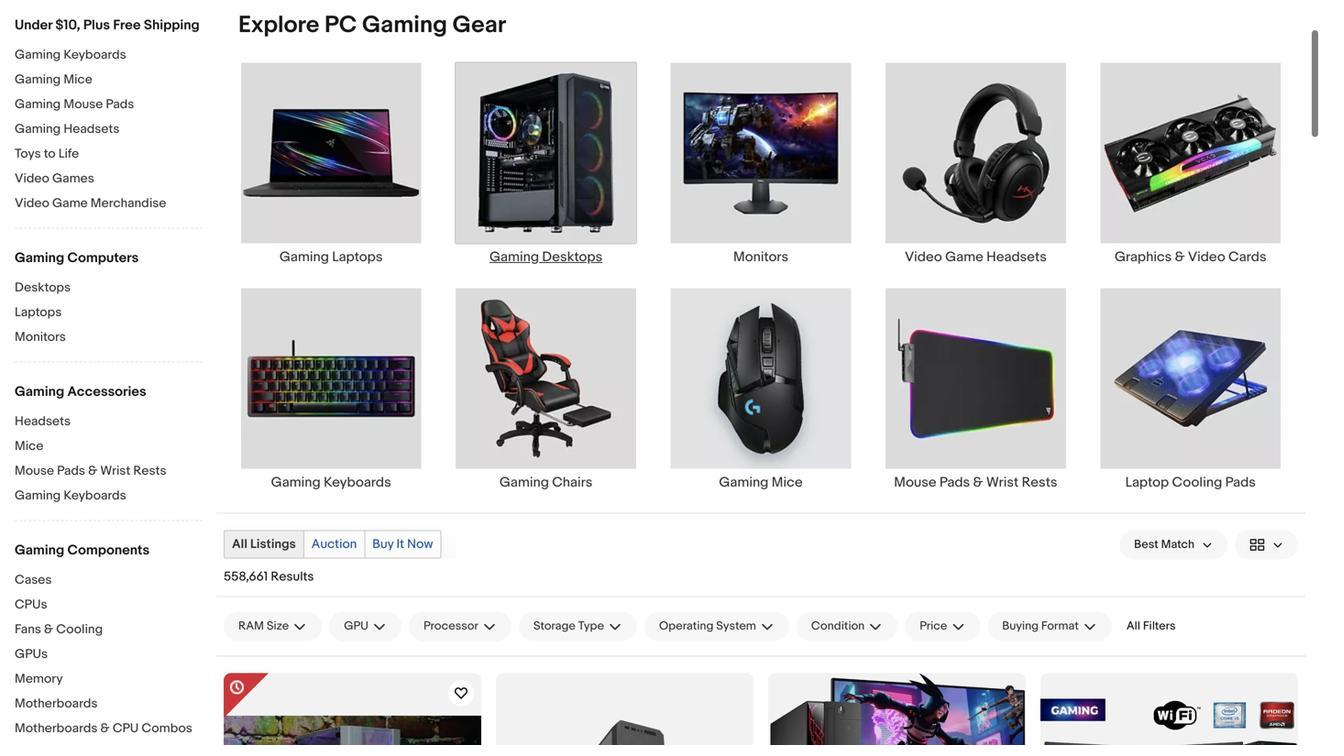 Task type: vqa. For each thing, say whether or not it's contained in the screenshot.
Mice in the Gaming Keyboards Gaming Mice Gaming Mouse Pads Gaming Headsets Toys To Life Video Games Video Game Merchandise
yes



Task type: locate. For each thing, give the bounding box(es) containing it.
list
[[216, 62, 1306, 513]]

buying
[[1003, 620, 1039, 634]]

0 vertical spatial game
[[52, 196, 88, 211]]

2 vertical spatial headsets
[[15, 414, 71, 430]]

mice inside headsets mice mouse pads & wrist rests gaming keyboards
[[15, 439, 44, 455]]

graphics & video cards
[[1115, 249, 1267, 265]]

1 vertical spatial mice
[[15, 439, 44, 455]]

rests
[[133, 464, 167, 479], [1023, 475, 1058, 491]]

keyboards inside gaming keyboards gaming mice gaming mouse pads gaming headsets toys to life video games video game merchandise
[[64, 47, 126, 63]]

cooling right laptop
[[1173, 475, 1223, 491]]

1 horizontal spatial mouse pads & wrist rests link
[[869, 287, 1084, 491]]

motherboards & cpu combos link
[[15, 722, 203, 739]]

& inside headsets mice mouse pads & wrist rests gaming keyboards
[[88, 464, 97, 479]]

558,661 results
[[224, 569, 314, 585]]

desktops inside 'link'
[[543, 249, 603, 265]]

best
[[1135, 538, 1159, 552]]

laptops inside desktops laptops monitors
[[15, 305, 62, 321]]

keyboards down plus
[[64, 47, 126, 63]]

gaming desktops
[[490, 249, 603, 265]]

0 horizontal spatial cooling
[[56, 622, 103, 638]]

fans
[[15, 622, 41, 638]]

1 vertical spatial laptops
[[15, 305, 62, 321]]

1 horizontal spatial rests
[[1023, 475, 1058, 491]]

1 horizontal spatial cooling
[[1173, 475, 1223, 491]]

mouse
[[64, 97, 103, 112], [15, 464, 54, 479], [895, 475, 937, 491]]

1 horizontal spatial desktops
[[543, 249, 603, 265]]

1 vertical spatial gaming mice link
[[654, 287, 869, 491]]

all up 558,661
[[232, 537, 248, 553]]

toys
[[15, 146, 41, 162]]

1 vertical spatial monitors
[[15, 330, 66, 345]]

1 vertical spatial desktops
[[15, 280, 71, 296]]

0 horizontal spatial gaming mice link
[[15, 72, 203, 89]]

storage
[[534, 620, 576, 634]]

buy it now
[[373, 537, 433, 553]]

operating system
[[660, 620, 757, 634]]

all filters
[[1127, 619, 1177, 634]]

fans & cooling link
[[15, 622, 203, 640]]

list containing gaming laptops
[[216, 62, 1306, 513]]

1 vertical spatial monitors link
[[15, 330, 203, 347]]

price
[[920, 620, 948, 634]]

&
[[1176, 249, 1186, 265], [88, 464, 97, 479], [974, 475, 984, 491], [44, 622, 53, 638], [100, 722, 110, 737]]

0 horizontal spatial game
[[52, 196, 88, 211]]

$10,
[[55, 17, 80, 33]]

components
[[67, 543, 150, 559]]

games
[[52, 171, 94, 187]]

size
[[267, 620, 289, 634]]

gpus link
[[15, 647, 203, 665]]

all inside button
[[1127, 619, 1141, 634]]

computers
[[67, 250, 139, 266]]

dell gaming desktop pc amd rx intel i5 wifi 16gb 2tb hd ssd 22" lcd window 10/11 image
[[1041, 699, 1299, 746]]

gaming components
[[15, 543, 150, 559]]

558,661
[[224, 569, 268, 585]]

cooling inside laptop cooling pads link
[[1173, 475, 1223, 491]]

laptops for desktops
[[15, 305, 62, 321]]

gaming laptops
[[280, 249, 383, 265]]

0 horizontal spatial laptops
[[15, 305, 62, 321]]

keyboards inside headsets mice mouse pads & wrist rests gaming keyboards
[[64, 488, 126, 504]]

desktops laptops monitors
[[15, 280, 71, 345]]

all listings
[[232, 537, 296, 553]]

chairs
[[552, 475, 593, 491]]

mice
[[64, 72, 92, 88], [15, 439, 44, 455], [772, 475, 803, 491]]

gpu button
[[330, 612, 402, 641]]

mouse inside headsets mice mouse pads & wrist rests gaming keyboards
[[15, 464, 54, 479]]

keyboards
[[64, 47, 126, 63], [324, 475, 391, 491], [64, 488, 126, 504]]

0 vertical spatial laptops
[[332, 249, 383, 265]]

desktops
[[543, 249, 603, 265], [15, 280, 71, 296]]

0 horizontal spatial monitors
[[15, 330, 66, 345]]

gaming keyboards gaming mice gaming mouse pads gaming headsets toys to life video games video game merchandise
[[15, 47, 166, 211]]

cases link
[[15, 573, 203, 590]]

video game headsets link
[[869, 62, 1084, 265]]

0 horizontal spatial wrist
[[100, 464, 131, 479]]

accessories
[[67, 384, 146, 400]]

cpu
[[113, 722, 139, 737]]

operating
[[660, 620, 714, 634]]

pc
[[325, 11, 357, 39]]

ram
[[239, 620, 264, 634]]

merchandise
[[91, 196, 166, 211]]

operating system button
[[645, 612, 790, 641]]

gaming headsets link
[[15, 122, 203, 139]]

1 horizontal spatial laptops
[[332, 249, 383, 265]]

1 horizontal spatial mice
[[64, 72, 92, 88]]

mice inside gaming keyboards gaming mice gaming mouse pads gaming headsets toys to life video games video game merchandise
[[64, 72, 92, 88]]

monitors
[[734, 249, 789, 265], [15, 330, 66, 345]]

1 vertical spatial cooling
[[56, 622, 103, 638]]

0 horizontal spatial mouse
[[15, 464, 54, 479]]

gaming
[[362, 11, 448, 39], [15, 47, 61, 63], [15, 72, 61, 88], [15, 97, 61, 112], [15, 122, 61, 137], [280, 249, 329, 265], [490, 249, 539, 265], [15, 250, 64, 266], [15, 384, 64, 400], [271, 475, 321, 491], [500, 475, 549, 491], [720, 475, 769, 491], [15, 488, 61, 504], [15, 543, 64, 559]]

1 horizontal spatial all
[[1127, 619, 1141, 634]]

0 horizontal spatial monitors link
[[15, 330, 203, 347]]

headsets
[[64, 122, 120, 137], [987, 249, 1047, 265], [15, 414, 71, 430]]

combos
[[142, 722, 192, 737]]

cases
[[15, 573, 52, 588]]

headsets inside gaming keyboards gaming mice gaming mouse pads gaming headsets toys to life video games video game merchandise
[[64, 122, 120, 137]]

game
[[52, 196, 88, 211], [946, 249, 984, 265]]

gaming keyboards link
[[15, 47, 203, 65], [224, 287, 439, 491], [15, 488, 203, 506]]

all left "filters"
[[1127, 619, 1141, 634]]

1 vertical spatial all
[[1127, 619, 1141, 634]]

cases cpus fans & cooling gpus memory motherboards motherboards & cpu combos
[[15, 573, 192, 737]]

1 horizontal spatial mouse
[[64, 97, 103, 112]]

gaming mouse pads link
[[15, 97, 203, 114]]

best match button
[[1120, 530, 1228, 560]]

mouse pads & wrist rests link
[[869, 287, 1084, 491], [15, 464, 203, 481]]

storage type button
[[519, 612, 638, 641]]

0 vertical spatial mice
[[64, 72, 92, 88]]

keyboards up auction link
[[324, 475, 391, 491]]

laptops
[[332, 249, 383, 265], [15, 305, 62, 321]]

0 vertical spatial headsets
[[64, 122, 120, 137]]

laptop
[[1126, 475, 1170, 491]]

0 horizontal spatial rests
[[133, 464, 167, 479]]

gaming inside headsets mice mouse pads & wrist rests gaming keyboards
[[15, 488, 61, 504]]

1 horizontal spatial monitors
[[734, 249, 789, 265]]

1 horizontal spatial gaming mice link
[[654, 287, 869, 491]]

gaming chairs
[[500, 475, 593, 491]]

2 horizontal spatial mice
[[772, 475, 803, 491]]

0 vertical spatial monitors
[[734, 249, 789, 265]]

1 vertical spatial motherboards
[[15, 722, 98, 737]]

cooling down cpus link
[[56, 622, 103, 638]]

shipping
[[144, 17, 200, 33]]

2 vertical spatial mice
[[772, 475, 803, 491]]

1 vertical spatial game
[[946, 249, 984, 265]]

0 vertical spatial gaming mice link
[[15, 72, 203, 89]]

listings
[[250, 537, 296, 553]]

0 horizontal spatial all
[[232, 537, 248, 553]]

motherboards
[[15, 697, 98, 712], [15, 722, 98, 737]]

keyboards down mice 'link'
[[64, 488, 126, 504]]

0 vertical spatial all
[[232, 537, 248, 553]]

results
[[271, 569, 314, 585]]

1 vertical spatial headsets
[[987, 249, 1047, 265]]

headsets mice mouse pads & wrist rests gaming keyboards
[[15, 414, 167, 504]]

plus
[[83, 17, 110, 33]]

mice for headsets
[[15, 439, 44, 455]]

gaming mice
[[720, 475, 803, 491]]

custom build gaming desktop pc intel i7 32gb ram 2tb ssd gtx 1070 windows 10 image
[[496, 706, 754, 746]]

0 vertical spatial cooling
[[1173, 475, 1223, 491]]

dell rgb desktop gaming pc i5-8500 32gb 1tb ssd 2tb new 24" amd rx 550 window 11 image
[[769, 674, 1027, 746]]

0 horizontal spatial mice
[[15, 439, 44, 455]]

0 vertical spatial monitors link
[[654, 62, 869, 265]]

1 horizontal spatial monitors link
[[654, 62, 869, 265]]

custom white gaming desktop pc intel i7 quad 8 gb 1 tb nvidia quadro k620 2 gb image
[[224, 717, 482, 746]]

0 vertical spatial motherboards
[[15, 697, 98, 712]]

laptops inside gaming laptops link
[[332, 249, 383, 265]]

explore pc gaming gear
[[239, 11, 506, 39]]

all
[[232, 537, 248, 553], [1127, 619, 1141, 634]]

0 vertical spatial desktops
[[543, 249, 603, 265]]



Task type: describe. For each thing, give the bounding box(es) containing it.
keyboards for gaming keyboards gaming mice gaming mouse pads gaming headsets toys to life video games video game merchandise
[[64, 47, 126, 63]]

headsets link
[[15, 414, 203, 432]]

it
[[397, 537, 405, 553]]

1 horizontal spatial wrist
[[987, 475, 1019, 491]]

processor
[[424, 620, 479, 634]]

2 horizontal spatial mouse
[[895, 475, 937, 491]]

ram size button
[[224, 612, 322, 641]]

condition button
[[797, 612, 898, 641]]

mice link
[[15, 439, 203, 456]]

laptop cooling pads
[[1126, 475, 1257, 491]]

view: gallery view image
[[1250, 536, 1284, 555]]

laptop cooling pads link
[[1084, 287, 1299, 491]]

desktops link
[[15, 280, 203, 298]]

gaming accessories
[[15, 384, 146, 400]]

under
[[15, 17, 52, 33]]

buy
[[373, 537, 394, 553]]

memory link
[[15, 672, 203, 689]]

gaming inside 'link'
[[490, 249, 539, 265]]

pads inside gaming keyboards gaming mice gaming mouse pads gaming headsets toys to life video games video game merchandise
[[106, 97, 134, 112]]

life
[[58, 146, 79, 162]]

rests inside headsets mice mouse pads & wrist rests gaming keyboards
[[133, 464, 167, 479]]

video game merchandise link
[[15, 196, 203, 213]]

ram size
[[239, 620, 289, 634]]

gaming computers
[[15, 250, 139, 266]]

free
[[113, 17, 141, 33]]

buying format button
[[988, 612, 1113, 641]]

1 motherboards from the top
[[15, 697, 98, 712]]

wrist inside headsets mice mouse pads & wrist rests gaming keyboards
[[100, 464, 131, 479]]

gpu
[[344, 620, 369, 634]]

cards
[[1229, 249, 1267, 265]]

type
[[579, 620, 605, 634]]

pads inside laptop cooling pads link
[[1226, 475, 1257, 491]]

mice for gaming
[[772, 475, 803, 491]]

laptops link
[[15, 305, 203, 322]]

buying format
[[1003, 620, 1080, 634]]

headsets inside headsets mice mouse pads & wrist rests gaming keyboards
[[15, 414, 71, 430]]

1 horizontal spatial game
[[946, 249, 984, 265]]

gpus
[[15, 647, 48, 663]]

auction
[[312, 537, 357, 553]]

all for all listings
[[232, 537, 248, 553]]

graphics
[[1115, 249, 1173, 265]]

system
[[717, 620, 757, 634]]

mouse inside gaming keyboards gaming mice gaming mouse pads gaming headsets toys to life video games video game merchandise
[[64, 97, 103, 112]]

monitors link for explore pc gaming gear
[[654, 62, 869, 265]]

2 motherboards from the top
[[15, 722, 98, 737]]

match
[[1162, 538, 1195, 552]]

motherboards link
[[15, 697, 203, 714]]

mouse pads & wrist rests
[[895, 475, 1058, 491]]

laptops for gaming
[[332, 249, 383, 265]]

monitors link for gaming computers
[[15, 330, 203, 347]]

price button
[[906, 612, 981, 641]]

format
[[1042, 620, 1080, 634]]

memory
[[15, 672, 63, 688]]

condition
[[812, 620, 865, 634]]

cpus
[[15, 598, 47, 613]]

gaming laptops link
[[224, 62, 439, 265]]

gaming keyboards
[[271, 475, 391, 491]]

headsets inside video game headsets link
[[987, 249, 1047, 265]]

video game headsets
[[905, 249, 1047, 265]]

toys to life link
[[15, 146, 203, 164]]

gaming chairs link
[[439, 287, 654, 491]]

cooling inside cases cpus fans & cooling gpus memory motherboards motherboards & cpu combos
[[56, 622, 103, 638]]

buy it now link
[[365, 531, 441, 558]]

game inside gaming keyboards gaming mice gaming mouse pads gaming headsets toys to life video games video game merchandise
[[52, 196, 88, 211]]

explore
[[239, 11, 320, 39]]

to
[[44, 146, 56, 162]]

gaming desktops link
[[439, 62, 654, 265]]

keyboards for gaming keyboards
[[324, 475, 391, 491]]

now
[[407, 537, 433, 553]]

storage type
[[534, 620, 605, 634]]

graphics & video cards link
[[1084, 62, 1299, 265]]

monitors inside desktops laptops monitors
[[15, 330, 66, 345]]

all filters button
[[1120, 612, 1184, 641]]

0 horizontal spatial mouse pads & wrist rests link
[[15, 464, 203, 481]]

best match
[[1135, 538, 1195, 552]]

cpus link
[[15, 598, 203, 615]]

processor button
[[409, 612, 512, 641]]

all for all filters
[[1127, 619, 1141, 634]]

0 horizontal spatial desktops
[[15, 280, 71, 296]]

gear
[[453, 11, 506, 39]]

pads inside headsets mice mouse pads & wrist rests gaming keyboards
[[57, 464, 85, 479]]

auction link
[[304, 531, 364, 558]]

filters
[[1144, 619, 1177, 634]]



